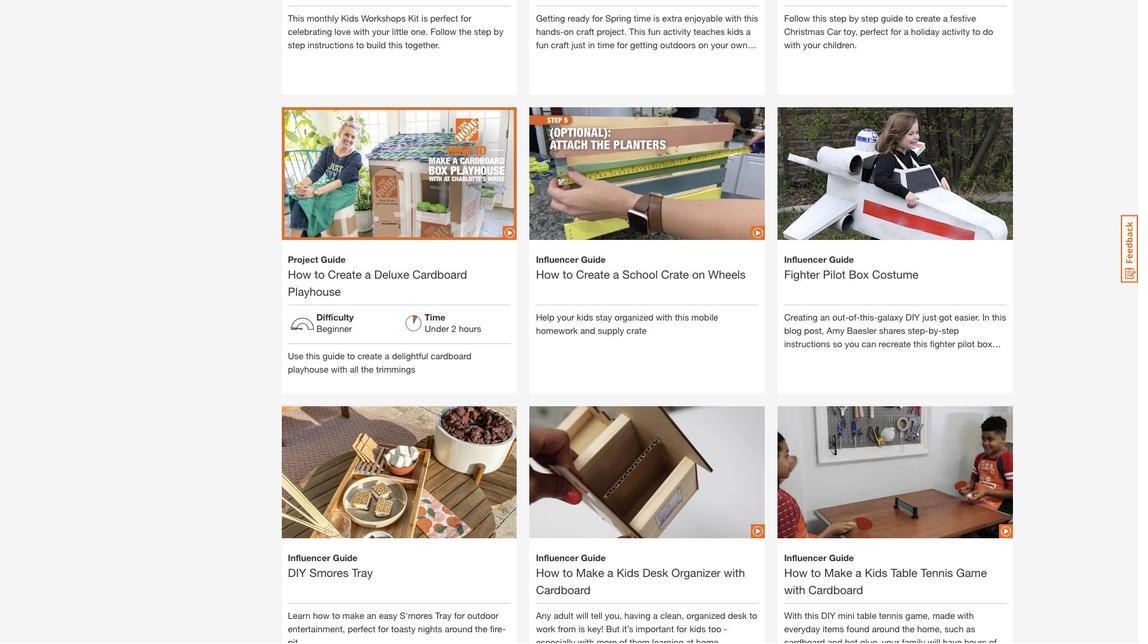 Task type: vqa. For each thing, say whether or not it's contained in the screenshot.
Guide inside "Influencer Guide How to Make a Kids Table Tennis Game with Cardboard"
yes



Task type: describe. For each thing, give the bounding box(es) containing it.
fighter
[[784, 267, 820, 281]]

step-
[[908, 325, 929, 336]]

help your kids stay organized with this mobile homework and supply crate
[[536, 311, 718, 336]]

perfect inside this monthly kids workshops kit is perfect for celebrating love with your little one. follow the step by step instructions to build this together.
[[430, 12, 458, 23]]

guide for crate
[[581, 254, 606, 264]]

will inside with this diy mini table tennis game, made with everyday items found around the home, such as cardboard and hot glue, your family will have hours
[[928, 637, 941, 643]]

fighter
[[930, 338, 955, 349]]

make
[[343, 610, 364, 621]]

0 horizontal spatial time
[[598, 39, 615, 50]]

beginner
[[316, 323, 352, 334]]

box
[[977, 338, 992, 349]]

wheels
[[708, 267, 746, 281]]

all
[[350, 363, 359, 374]]

follow this step by step guide to create a festive christmas car toy, perfect for a holiday activity to do with your children.
[[784, 12, 993, 50]]

diy inside creating an out-of-this-galaxy diy just got easier. in this blog post, amy baesler shares step-by-step instructions so you can recreate this fighter pilot box costume.
[[906, 311, 920, 322]]

kit
[[408, 12, 419, 23]]

around inside with this diy mini table tennis game, made with everyday items found around the home, such as cardboard and hot glue, your family will have hours
[[872, 624, 900, 635]]

this inside getting ready for spring time is extra enjoyable with this hands-on craft project. this fun activity teaches kids a fun craft just in time for getting outdoors on your own lawn.
[[629, 26, 646, 37]]

help
[[536, 311, 555, 322]]

you
[[845, 338, 859, 349]]

this monthly kids workshops kit is perfect for celebrating love with your little one. follow the step by step instructions to build this together.
[[288, 12, 504, 50]]

your inside getting ready for spring time is extra enjoyable with this hands-on craft project. this fun activity teaches kids a fun craft just in time for getting outdoors on your own lawn.
[[711, 39, 728, 50]]

make for with
[[824, 566, 852, 580]]

post,
[[804, 325, 824, 336]]

extra
[[662, 12, 682, 23]]

key!
[[587, 624, 604, 635]]

them
[[630, 637, 650, 643]]

recreate
[[879, 338, 911, 349]]

at
[[686, 637, 694, 643]]

lawn.
[[536, 52, 557, 63]]

s'mores
[[400, 610, 433, 621]]

1 horizontal spatial time
[[634, 12, 651, 23]]

to up holiday
[[906, 12, 914, 23]]

learn
[[288, 610, 310, 621]]

perfect inside learn how to make an easy s'mores tray for outdoor entertainment, perfect for toasty nights around the fire- pit.
[[348, 624, 376, 635]]

getting
[[630, 39, 658, 50]]

pilot
[[958, 338, 975, 349]]

cardboard inside influencer guide how to make a kids desk organizer with cardboard
[[536, 583, 591, 597]]

holiday
[[911, 26, 940, 37]]

just inside getting ready for spring time is extra enjoyable with this hands-on craft project. this fun activity teaches kids a fun craft just in time for getting outdoors on your own lawn.
[[572, 39, 586, 50]]

guide inside influencer guide diy smores tray
[[333, 553, 358, 563]]

and inside with this diy mini table tennis game, made with everyday items found around the home, such as cardboard and hot glue, your family will have hours
[[828, 637, 843, 643]]

cardboard inside project guide how to create a deluxe cardboard playhouse
[[413, 267, 467, 281]]

is for kit
[[421, 12, 428, 23]]

project
[[288, 254, 318, 264]]

kids inside getting ready for spring time is extra enjoyable with this hands-on craft project. this fun activity teaches kids a fun craft just in time for getting outdoors on your own lawn.
[[727, 26, 744, 37]]

to inside project guide how to create a deluxe cardboard playhouse
[[315, 267, 325, 281]]

this down step-
[[914, 338, 928, 349]]

follow inside this monthly kids workshops kit is perfect for celebrating love with your little one. follow the step by step instructions to build this together.
[[431, 26, 457, 37]]

organized inside help your kids stay organized with this mobile homework and supply crate
[[615, 311, 654, 322]]

school
[[622, 267, 658, 281]]

such
[[945, 624, 964, 635]]

cardboard inside use this guide to create a delightful cardboard playhouse with all the trimmings
[[431, 350, 472, 361]]

the inside use this guide to create a delightful cardboard playhouse with all the trimmings
[[361, 363, 374, 374]]

it's
[[622, 624, 633, 635]]

guide for desk
[[581, 553, 606, 563]]

smores
[[309, 566, 349, 580]]

this inside this monthly kids workshops kit is perfect for celebrating love with your little one. follow the step by step instructions to build this together.
[[288, 12, 304, 23]]

cardboard inside influencer guide how to make a kids table tennis game with cardboard
[[809, 583, 863, 597]]

teaches
[[694, 26, 725, 37]]

instructions inside creating an out-of-this-galaxy diy just got easier. in this blog post, amy baesler shares step-by-step instructions so you can recreate this fighter pilot box costume.
[[784, 338, 830, 349]]

desk
[[728, 610, 747, 621]]

game,
[[906, 610, 930, 621]]

on inside influencer guide how to create a school crate on wheels
[[692, 267, 705, 281]]

the inside this monthly kids workshops kit is perfect for celebrating love with your little one. follow the step by step instructions to build this together.
[[459, 26, 472, 37]]

blog
[[784, 325, 802, 336]]

too
[[708, 624, 722, 635]]

delightful
[[392, 350, 428, 361]]

a inside use this guide to create a delightful cardboard playhouse with all the trimmings
[[385, 350, 389, 361]]

of-
[[849, 311, 860, 322]]

found
[[847, 624, 870, 635]]

this inside getting ready for spring time is extra enjoyable with this hands-on craft project. this fun activity teaches kids a fun craft just in time for getting outdoors on your own lawn.
[[744, 12, 758, 23]]

guide inside follow this step by step guide to create a festive christmas car toy, perfect for a holiday activity to do with your children.
[[881, 12, 903, 23]]

with inside any adult will tell you, having a clean, organized desk to work from is key! but it's important for kids too - especially with more of them learning at home.
[[578, 637, 594, 643]]

how
[[313, 610, 330, 621]]

tennis
[[879, 610, 903, 621]]

your inside help your kids stay organized with this mobile homework and supply crate
[[557, 311, 574, 322]]

homework
[[536, 325, 578, 336]]

to inside learn how to make an easy s'mores tray for outdoor entertainment, perfect for toasty nights around the fire- pit.
[[332, 610, 340, 621]]

how to create a school crate on wheels image
[[530, 85, 765, 262]]

having
[[625, 610, 651, 621]]

by-
[[929, 325, 942, 336]]

clean,
[[660, 610, 684, 621]]

crate
[[627, 325, 647, 336]]

kids inside this monthly kids workshops kit is perfect for celebrating love with your little one. follow the step by step instructions to build this together.
[[341, 12, 359, 23]]

diy smores tray image
[[282, 384, 517, 620]]

a inside any adult will tell you, having a clean, organized desk to work from is key! but it's important for kids too - especially with more of them learning at home.
[[653, 610, 658, 621]]

spring
[[605, 12, 631, 23]]

create inside use this guide to create a delightful cardboard playhouse with all the trimmings
[[358, 350, 382, 361]]

diy for tray
[[288, 566, 306, 580]]

0 horizontal spatial craft
[[551, 39, 569, 50]]

galaxy
[[878, 311, 903, 322]]

own
[[731, 39, 748, 50]]

children.
[[823, 39, 857, 50]]

getting
[[536, 12, 565, 23]]

to inside any adult will tell you, having a clean, organized desk to work from is key! but it's important for kids too - especially with more of them learning at home.
[[750, 610, 757, 621]]

create for school
[[576, 267, 610, 281]]

this inside use this guide to create a delightful cardboard playhouse with all the trimmings
[[306, 350, 320, 361]]

how for desk
[[536, 566, 560, 580]]

of
[[619, 637, 627, 643]]

but
[[606, 624, 620, 635]]

this-
[[860, 311, 878, 322]]

perfect inside follow this step by step guide to create a festive christmas car toy, perfect for a holiday activity to do with your children.
[[860, 26, 888, 37]]

an inside creating an out-of-this-galaxy diy just got easier. in this blog post, amy baesler shares step-by-step instructions so you can recreate this fighter pilot box costume.
[[820, 311, 830, 322]]

especially
[[536, 637, 575, 643]]

desk
[[643, 566, 668, 580]]

is for time
[[654, 12, 660, 23]]

adult
[[554, 610, 574, 621]]

costume.
[[784, 351, 821, 362]]

how to make a kids desk organizer with cardboard image
[[530, 384, 765, 561]]

a inside influencer guide how to make a kids desk organizer with cardboard
[[607, 566, 614, 580]]

to inside influencer guide how to make a kids desk organizer with cardboard
[[563, 566, 573, 580]]

kids inside help your kids stay organized with this mobile homework and supply crate
[[577, 311, 593, 322]]

any
[[536, 610, 551, 621]]

the inside with this diy mini table tennis game, made with everyday items found around the home, such as cardboard and hot glue, your family will have hours
[[902, 624, 915, 635]]

for down project.
[[617, 39, 628, 50]]

in
[[983, 311, 990, 322]]

build
[[367, 39, 386, 50]]

to inside influencer guide how to make a kids table tennis game with cardboard
[[811, 566, 821, 580]]

box
[[849, 267, 869, 281]]

a left holiday
[[904, 26, 909, 37]]

pilot
[[823, 267, 846, 281]]

ready
[[568, 12, 590, 23]]

create inside follow this step by step guide to create a festive christmas car toy, perfect for a holiday activity to do with your children.
[[916, 12, 941, 23]]

easier.
[[955, 311, 980, 322]]

a inside project guide how to create a deluxe cardboard playhouse
[[365, 267, 371, 281]]

to left do
[[973, 26, 981, 37]]

difficulty
[[316, 311, 354, 322]]

use
[[288, 350, 304, 361]]

monthly
[[307, 12, 339, 23]]

influencer guide fighter pilot box costume
[[784, 254, 919, 281]]

use this guide to create a delightful cardboard playhouse with all the trimmings
[[288, 350, 472, 374]]

guide for cardboard
[[321, 254, 346, 264]]

0 vertical spatial on
[[564, 26, 574, 37]]

influencer for how to make a kids desk organizer with cardboard
[[536, 553, 579, 563]]

create for deluxe
[[328, 267, 362, 281]]

important
[[636, 624, 674, 635]]

toasty
[[391, 624, 416, 635]]

step inside creating an out-of-this-galaxy diy just got easier. in this blog post, amy baesler shares step-by-step instructions so you can recreate this fighter pilot box costume.
[[942, 325, 959, 336]]

game
[[956, 566, 987, 580]]

for left the outdoor
[[454, 610, 465, 621]]

supply
[[598, 325, 624, 336]]

made
[[933, 610, 955, 621]]

outdoors
[[660, 39, 696, 50]]

have
[[943, 637, 962, 643]]

make for cardboard
[[576, 566, 604, 580]]

playhouse
[[288, 363, 329, 374]]

1 vertical spatial on
[[698, 39, 709, 50]]



Task type: locate. For each thing, give the bounding box(es) containing it.
kids
[[341, 12, 359, 23], [617, 566, 639, 580], [865, 566, 888, 580]]

cardboard down 2 on the left bottom of page
[[431, 350, 472, 361]]

create inside influencer guide how to create a school crate on wheels
[[576, 267, 610, 281]]

make up tell
[[576, 566, 604, 580]]

kids
[[727, 26, 744, 37], [577, 311, 593, 322], [690, 624, 706, 635]]

kids up love
[[341, 12, 359, 23]]

with inside with this diy mini table tennis game, made with everyday items found around the home, such as cardboard and hot glue, your family will have hours
[[958, 610, 974, 621]]

with inside this monthly kids workshops kit is perfect for celebrating love with your little one. follow the step by step instructions to build this together.
[[353, 26, 370, 37]]

influencer up help on the left of page
[[536, 254, 579, 264]]

follow inside follow this step by step guide to create a festive christmas car toy, perfect for a holiday activity to do with your children.
[[784, 12, 810, 23]]

create up holiday
[[916, 12, 941, 23]]

by left hands-
[[494, 26, 504, 37]]

instructions inside this monthly kids workshops kit is perfect for celebrating love with your little one. follow the step by step instructions to build this together.
[[308, 39, 354, 50]]

0 horizontal spatial an
[[367, 610, 376, 621]]

influencer up adult at bottom
[[536, 553, 579, 563]]

on down the ready
[[564, 26, 574, 37]]

table
[[891, 566, 918, 580]]

kids inside influencer guide how to make a kids table tennis game with cardboard
[[865, 566, 888, 580]]

hot
[[845, 637, 858, 643]]

to
[[906, 12, 914, 23], [973, 26, 981, 37], [356, 39, 364, 50], [315, 267, 325, 281], [563, 267, 573, 281], [347, 350, 355, 361], [563, 566, 573, 580], [811, 566, 821, 580], [332, 610, 340, 621], [750, 610, 757, 621]]

0 vertical spatial follow
[[784, 12, 810, 23]]

for right the ready
[[592, 12, 603, 23]]

0 vertical spatial tray
[[352, 566, 373, 580]]

guide up "stay"
[[581, 254, 606, 264]]

a left school at the right top
[[613, 267, 619, 281]]

to up playhouse
[[315, 267, 325, 281]]

this inside this monthly kids workshops kit is perfect for celebrating love with your little one. follow the step by step instructions to build this together.
[[388, 39, 403, 50]]

1 make from the left
[[576, 566, 604, 580]]

trimmings
[[376, 363, 416, 374]]

0 vertical spatial an
[[820, 311, 830, 322]]

1 horizontal spatial guide
[[881, 12, 903, 23]]

0 horizontal spatial cardboard
[[413, 267, 467, 281]]

to left the "build"
[[356, 39, 364, 50]]

with inside follow this step by step guide to create a festive christmas car toy, perfect for a holiday activity to do with your children.
[[784, 39, 801, 50]]

diy for table
[[821, 610, 836, 621]]

a inside influencer guide how to create a school crate on wheels
[[613, 267, 619, 281]]

2 horizontal spatial is
[[654, 12, 660, 23]]

under
[[425, 323, 449, 334]]

cardboard up adult at bottom
[[536, 583, 591, 597]]

this up everyday
[[805, 610, 819, 621]]

with inside getting ready for spring time is extra enjoyable with this hands-on craft project. this fun activity teaches kids a fun craft just in time for getting outdoors on your own lawn.
[[725, 12, 742, 23]]

just
[[572, 39, 586, 50], [923, 311, 937, 322]]

with inside influencer guide how to make a kids desk organizer with cardboard
[[724, 566, 745, 580]]

with
[[784, 610, 802, 621]]

time under 2 hours
[[425, 311, 481, 334]]

influencer inside influencer guide how to make a kids desk organizer with cardboard
[[536, 553, 579, 563]]

1 horizontal spatial tray
[[435, 610, 452, 621]]

2 vertical spatial perfect
[[348, 624, 376, 635]]

how inside influencer guide how to create a school crate on wheels
[[536, 267, 560, 281]]

your inside this monthly kids workshops kit is perfect for celebrating love with your little one. follow the step by step instructions to build this together.
[[372, 26, 390, 37]]

guide inside influencer guide how to create a school crate on wheels
[[581, 254, 606, 264]]

your up homework
[[557, 311, 574, 322]]

0 horizontal spatial activity
[[663, 26, 691, 37]]

1 horizontal spatial make
[[824, 566, 852, 580]]

make
[[576, 566, 604, 580], [824, 566, 852, 580]]

together.
[[405, 39, 440, 50]]

1 horizontal spatial just
[[923, 311, 937, 322]]

baesler
[[847, 325, 877, 336]]

2 horizontal spatial cardboard
[[809, 583, 863, 597]]

0 vertical spatial craft
[[576, 26, 594, 37]]

1 vertical spatial by
[[494, 26, 504, 37]]

costume
[[872, 267, 919, 281]]

this left "mobile"
[[675, 311, 689, 322]]

this inside follow this step by step guide to create a festive christmas car toy, perfect for a holiday activity to do with your children.
[[813, 12, 827, 23]]

2 activity from the left
[[942, 26, 970, 37]]

create
[[328, 267, 362, 281], [576, 267, 610, 281]]

and left supply
[[580, 325, 595, 336]]

a left the deluxe
[[365, 267, 371, 281]]

activity down festive
[[942, 26, 970, 37]]

create up all
[[358, 350, 382, 361]]

1 create from the left
[[328, 267, 362, 281]]

0 vertical spatial time
[[634, 12, 651, 23]]

fun up 'getting'
[[648, 26, 661, 37]]

1 vertical spatial create
[[358, 350, 382, 361]]

influencer inside influencer guide diy smores tray
[[288, 553, 330, 563]]

0 horizontal spatial hours
[[459, 323, 481, 334]]

kids left "desk"
[[617, 566, 639, 580]]

is left the extra
[[654, 12, 660, 23]]

1 horizontal spatial diy
[[821, 610, 836, 621]]

how to make a kids table tennis game with cardboard image
[[778, 384, 1014, 561]]

to inside use this guide to create a delightful cardboard playhouse with all the trimmings
[[347, 350, 355, 361]]

0 vertical spatial diy
[[906, 311, 920, 322]]

kids inside influencer guide how to make a kids desk organizer with cardboard
[[617, 566, 639, 580]]

2 vertical spatial diy
[[821, 610, 836, 621]]

just inside creating an out-of-this-galaxy diy just got easier. in this blog post, amy baesler shares step-by-step instructions so you can recreate this fighter pilot box costume.
[[923, 311, 937, 322]]

got
[[939, 311, 952, 322]]

with right love
[[353, 26, 370, 37]]

around
[[445, 624, 473, 635], [872, 624, 900, 635]]

an inside learn how to make an easy s'mores tray for outdoor entertainment, perfect for toasty nights around the fire- pit.
[[367, 610, 376, 621]]

kids up at
[[690, 624, 706, 635]]

1 horizontal spatial kids
[[617, 566, 639, 580]]

organized inside any adult will tell you, having a clean, organized desk to work from is key! but it's important for kids too - especially with more of them learning at home.
[[687, 610, 726, 621]]

everyday
[[784, 624, 820, 635]]

guide up pilot
[[829, 254, 854, 264]]

with down christmas
[[784, 39, 801, 50]]

will
[[576, 610, 589, 621], [928, 637, 941, 643]]

1 horizontal spatial an
[[820, 311, 830, 322]]

to up all
[[347, 350, 355, 361]]

can
[[862, 338, 876, 349]]

this up christmas
[[813, 12, 827, 23]]

cardboard down everyday
[[784, 637, 825, 643]]

how
[[288, 267, 311, 281], [536, 267, 560, 281], [536, 566, 560, 580], [784, 566, 808, 580]]

deluxe
[[374, 267, 409, 281]]

0 horizontal spatial follow
[[431, 26, 457, 37]]

your down workshops
[[372, 26, 390, 37]]

how up any
[[536, 566, 560, 580]]

this up 'getting'
[[629, 26, 646, 37]]

1 horizontal spatial this
[[629, 26, 646, 37]]

perfect right kit
[[430, 12, 458, 23]]

0 horizontal spatial cardboard
[[431, 350, 472, 361]]

an left out-
[[820, 311, 830, 322]]

family
[[902, 637, 925, 643]]

difficulty beginner
[[316, 311, 354, 334]]

to inside influencer guide how to create a school crate on wheels
[[563, 267, 573, 281]]

0 horizontal spatial this
[[288, 12, 304, 23]]

instructions
[[308, 39, 354, 50], [784, 338, 830, 349]]

organized up 'too'
[[687, 610, 726, 621]]

the right one.
[[459, 26, 472, 37]]

1 vertical spatial this
[[629, 26, 646, 37]]

kids left "stay"
[[577, 311, 593, 322]]

your inside with this diy mini table tennis game, made with everyday items found around the home, such as cardboard and hot glue, your family will have hours
[[882, 637, 900, 643]]

influencer for how to create a school crate on wheels
[[536, 254, 579, 264]]

1 horizontal spatial kids
[[690, 624, 706, 635]]

0 horizontal spatial tray
[[352, 566, 373, 580]]

is inside this monthly kids workshops kit is perfect for celebrating love with your little one. follow the step by step instructions to build this together.
[[421, 12, 428, 23]]

for down easy
[[378, 624, 389, 635]]

cardboard up mini
[[809, 583, 863, 597]]

a up the important
[[653, 610, 658, 621]]

out-
[[833, 311, 849, 322]]

diy inside influencer guide diy smores tray
[[288, 566, 306, 580]]

1 horizontal spatial cardboard
[[784, 637, 825, 643]]

with up with
[[784, 583, 806, 597]]

a left festive
[[943, 12, 948, 23]]

hands-
[[536, 26, 564, 37]]

1 horizontal spatial and
[[828, 637, 843, 643]]

feedback link image
[[1121, 215, 1138, 283]]

1 vertical spatial hours
[[964, 637, 987, 643]]

how inside project guide how to create a deluxe cardboard playhouse
[[288, 267, 311, 281]]

diy up step-
[[906, 311, 920, 322]]

to right desk
[[750, 610, 757, 621]]

a inside influencer guide how to make a kids table tennis game with cardboard
[[856, 566, 862, 580]]

with this diy mini table tennis game, made with everyday items found around the home, such as cardboard and hot glue, your family will have hours 
[[784, 610, 997, 643]]

on right crate on the right top of page
[[692, 267, 705, 281]]

1 vertical spatial and
[[828, 637, 843, 643]]

kids inside any adult will tell you, having a clean, organized desk to work from is key! but it's important for kids too - especially with more of them learning at home.
[[690, 624, 706, 635]]

creating
[[784, 311, 818, 322]]

learn how to make an easy s'mores tray for outdoor entertainment, perfect for toasty nights around the fire- pit.
[[288, 610, 506, 643]]

glue,
[[860, 637, 880, 643]]

1 vertical spatial diy
[[288, 566, 306, 580]]

how inside influencer guide how to make a kids table tennis game with cardboard
[[784, 566, 808, 580]]

influencer up with
[[784, 553, 827, 563]]

1 horizontal spatial is
[[579, 624, 585, 635]]

activity
[[663, 26, 691, 37], [942, 26, 970, 37]]

hours right 2 on the left bottom of page
[[459, 323, 481, 334]]

2 horizontal spatial kids
[[865, 566, 888, 580]]

0 vertical spatial hours
[[459, 323, 481, 334]]

1 horizontal spatial hours
[[964, 637, 987, 643]]

and inside help your kids stay organized with this mobile homework and supply crate
[[580, 325, 595, 336]]

0 horizontal spatial make
[[576, 566, 604, 580]]

0 vertical spatial fun
[[648, 26, 661, 37]]

guide
[[881, 12, 903, 23], [323, 350, 345, 361]]

1 activity from the left
[[663, 26, 691, 37]]

0 vertical spatial just
[[572, 39, 586, 50]]

work
[[536, 624, 556, 635]]

how to create a deluxe cardboard playhouse image
[[282, 85, 517, 262]]

0 horizontal spatial and
[[580, 325, 595, 336]]

influencer inside influencer guide how to create a school crate on wheels
[[536, 254, 579, 264]]

0 horizontal spatial kids
[[341, 12, 359, 23]]

by inside this monthly kids workshops kit is perfect for celebrating love with your little one. follow the step by step instructions to build this together.
[[494, 26, 504, 37]]

from
[[558, 624, 576, 635]]

influencer inside influencer guide how to make a kids table tennis game with cardboard
[[784, 553, 827, 563]]

guide up mini
[[829, 553, 854, 563]]

how for table
[[784, 566, 808, 580]]

with inside influencer guide how to make a kids table tennis game with cardboard
[[784, 583, 806, 597]]

kids for how to make a kids table tennis game with cardboard
[[865, 566, 888, 580]]

how up help on the left of page
[[536, 267, 560, 281]]

guide inside influencer guide how to make a kids table tennis game with cardboard
[[829, 553, 854, 563]]

to right how
[[332, 610, 340, 621]]

little
[[392, 26, 408, 37]]

mobile
[[692, 311, 718, 322]]

1 horizontal spatial craft
[[576, 26, 594, 37]]

your down christmas
[[803, 39, 821, 50]]

your
[[372, 26, 390, 37], [711, 39, 728, 50], [803, 39, 821, 50], [557, 311, 574, 322], [882, 637, 900, 643]]

workshops
[[361, 12, 406, 23]]

christmas
[[784, 26, 825, 37]]

will inside any adult will tell you, having a clean, organized desk to work from is key! but it's important for kids too - especially with more of them learning at home.
[[576, 610, 589, 621]]

influencer guide how to create a school crate on wheels
[[536, 254, 746, 281]]

create up "stay"
[[576, 267, 610, 281]]

2 horizontal spatial perfect
[[860, 26, 888, 37]]

for inside any adult will tell you, having a clean, organized desk to work from is key! but it's important for kids too - especially with more of them learning at home.
[[677, 624, 687, 635]]

time
[[425, 311, 446, 322]]

kids up the own
[[727, 26, 744, 37]]

your down teaches
[[711, 39, 728, 50]]

this
[[288, 12, 304, 23], [629, 26, 646, 37]]

this inside help your kids stay organized with this mobile homework and supply crate
[[675, 311, 689, 322]]

a up the 'you,'
[[607, 566, 614, 580]]

hours
[[459, 323, 481, 334], [964, 637, 987, 643]]

around inside learn how to make an easy s'mores tray for outdoor entertainment, perfect for toasty nights around the fire- pit.
[[445, 624, 473, 635]]

1 vertical spatial guide
[[323, 350, 345, 361]]

by up toy,
[[849, 12, 859, 23]]

perfect
[[430, 12, 458, 23], [860, 26, 888, 37], [348, 624, 376, 635]]

nights
[[418, 624, 442, 635]]

1 horizontal spatial organized
[[687, 610, 726, 621]]

0 horizontal spatial by
[[494, 26, 504, 37]]

fighter pilot box costume image
[[778, 85, 1014, 321]]

0 horizontal spatial is
[[421, 12, 428, 23]]

influencer for fighter pilot box costume
[[784, 254, 827, 264]]

you,
[[605, 610, 622, 621]]

just up by-
[[923, 311, 937, 322]]

learning
[[652, 637, 684, 643]]

the down the outdoor
[[475, 624, 488, 635]]

2 around from the left
[[872, 624, 900, 635]]

0 vertical spatial and
[[580, 325, 595, 336]]

guide inside project guide how to create a deluxe cardboard playhouse
[[321, 254, 346, 264]]

cardboard
[[413, 267, 467, 281], [536, 583, 591, 597], [809, 583, 863, 597]]

a up table
[[856, 566, 862, 580]]

by
[[849, 12, 859, 23], [494, 26, 504, 37]]

influencer inside influencer guide fighter pilot box costume
[[784, 254, 827, 264]]

2 horizontal spatial kids
[[727, 26, 744, 37]]

a
[[943, 12, 948, 23], [746, 26, 751, 37], [904, 26, 909, 37], [365, 267, 371, 281], [613, 267, 619, 281], [385, 350, 389, 361], [607, 566, 614, 580], [856, 566, 862, 580], [653, 610, 658, 621]]

your right 'glue,' on the bottom of page
[[882, 637, 900, 643]]

0 vertical spatial by
[[849, 12, 859, 23]]

so
[[833, 338, 842, 349]]

1 vertical spatial cardboard
[[784, 637, 825, 643]]

1 vertical spatial tray
[[435, 610, 452, 621]]

0 horizontal spatial organized
[[615, 311, 654, 322]]

with left "mobile"
[[656, 311, 672, 322]]

guide inside use this guide to create a delightful cardboard playhouse with all the trimmings
[[323, 350, 345, 361]]

to up everyday
[[811, 566, 821, 580]]

your inside follow this step by step guide to create a festive christmas car toy, perfect for a holiday activity to do with your children.
[[803, 39, 821, 50]]

car
[[827, 26, 841, 37]]

home.
[[696, 637, 721, 643]]

more
[[597, 637, 617, 643]]

0 horizontal spatial kids
[[577, 311, 593, 322]]

for up at
[[677, 624, 687, 635]]

kids for how to make a kids desk organizer with cardboard
[[617, 566, 639, 580]]

with inside help your kids stay organized with this mobile homework and supply crate
[[656, 311, 672, 322]]

hours inside time under 2 hours
[[459, 323, 481, 334]]

hours down as
[[964, 637, 987, 643]]

for inside follow this step by step guide to create a festive christmas car toy, perfect for a holiday activity to do with your children.
[[891, 26, 902, 37]]

guide up 'smores'
[[333, 553, 358, 563]]

craft
[[576, 26, 594, 37], [551, 39, 569, 50]]

entertainment,
[[288, 624, 345, 635]]

the inside learn how to make an easy s'mores tray for outdoor entertainment, perfect for toasty nights around the fire- pit.
[[475, 624, 488, 635]]

2 create from the left
[[576, 267, 610, 281]]

influencer guide how to make a kids table tennis game with cardboard
[[784, 553, 987, 597]]

0 horizontal spatial around
[[445, 624, 473, 635]]

is inside any adult will tell you, having a clean, organized desk to work from is key! but it's important for kids too - especially with more of them learning at home.
[[579, 624, 585, 635]]

and down items
[[828, 637, 843, 643]]

2
[[452, 323, 456, 334]]

1 horizontal spatial instructions
[[784, 338, 830, 349]]

1 horizontal spatial perfect
[[430, 12, 458, 23]]

how for cardboard
[[288, 267, 311, 281]]

0 vertical spatial cardboard
[[431, 350, 472, 361]]

2 make from the left
[[824, 566, 852, 580]]

influencer up fighter
[[784, 254, 827, 264]]

easy
[[379, 610, 397, 621]]

follow up christmas
[[784, 12, 810, 23]]

make inside influencer guide how to make a kids table tennis game with cardboard
[[824, 566, 852, 580]]

celebrating
[[288, 26, 332, 37]]

tray up nights
[[435, 610, 452, 621]]

diy inside with this diy mini table tennis game, made with everyday items found around the home, such as cardboard and hot glue, your family will have hours
[[821, 610, 836, 621]]

guide for table
[[829, 553, 854, 563]]

with up the own
[[725, 12, 742, 23]]

this right in
[[992, 311, 1006, 322]]

0 horizontal spatial just
[[572, 39, 586, 50]]

in
[[588, 39, 595, 50]]

organized
[[615, 311, 654, 322], [687, 610, 726, 621]]

2 vertical spatial on
[[692, 267, 705, 281]]

1 horizontal spatial activity
[[942, 26, 970, 37]]

cardboard inside with this diy mini table tennis game, made with everyday items found around the home, such as cardboard and hot glue, your family will have hours
[[784, 637, 825, 643]]

with right organizer
[[724, 566, 745, 580]]

a up trimmings
[[385, 350, 389, 361]]

0 vertical spatial kids
[[727, 26, 744, 37]]

diy
[[906, 311, 920, 322], [288, 566, 306, 580], [821, 610, 836, 621]]

perfect down make
[[348, 624, 376, 635]]

tray inside influencer guide diy smores tray
[[352, 566, 373, 580]]

this down little
[[388, 39, 403, 50]]

to up homework
[[563, 267, 573, 281]]

1 horizontal spatial around
[[872, 624, 900, 635]]

around down tennis
[[872, 624, 900, 635]]

for inside this monthly kids workshops kit is perfect for celebrating love with your little one. follow the step by step instructions to build this together.
[[461, 12, 471, 23]]

0 horizontal spatial will
[[576, 610, 589, 621]]

instructions up costume.
[[784, 338, 830, 349]]

the up family
[[902, 624, 915, 635]]

craft down hands-
[[551, 39, 569, 50]]

craft up in
[[576, 26, 594, 37]]

guide inside influencer guide fighter pilot box costume
[[829, 254, 854, 264]]

1 vertical spatial craft
[[551, 39, 569, 50]]

how down the project
[[288, 267, 311, 281]]

how for crate
[[536, 267, 560, 281]]

0 vertical spatial organized
[[615, 311, 654, 322]]

1 vertical spatial organized
[[687, 610, 726, 621]]

instructions down love
[[308, 39, 354, 50]]

0 vertical spatial guide
[[881, 12, 903, 23]]

1 horizontal spatial will
[[928, 637, 941, 643]]

with left all
[[331, 363, 347, 374]]

hours inside with this diy mini table tennis game, made with everyday items found around the home, such as cardboard and hot glue, your family will have hours
[[964, 637, 987, 643]]

1 horizontal spatial follow
[[784, 12, 810, 23]]

-
[[724, 624, 727, 635]]

0 horizontal spatial guide
[[323, 350, 345, 361]]

1 vertical spatial time
[[598, 39, 615, 50]]

1 horizontal spatial create
[[576, 267, 610, 281]]

1 vertical spatial will
[[928, 637, 941, 643]]

influencer for diy smores tray
[[288, 553, 330, 563]]

1 vertical spatial instructions
[[784, 338, 830, 349]]

this inside with this diy mini table tennis game, made with everyday items found around the home, such as cardboard and hot glue, your family will have hours
[[805, 610, 819, 621]]

1 around from the left
[[445, 624, 473, 635]]

diy left 'smores'
[[288, 566, 306, 580]]

time right in
[[598, 39, 615, 50]]

will down home,
[[928, 637, 941, 643]]

this up the own
[[744, 12, 758, 23]]

0 vertical spatial instructions
[[308, 39, 354, 50]]

influencer for how to make a kids table tennis game with cardboard
[[784, 553, 827, 563]]

with down the key!
[[578, 637, 594, 643]]

to inside this monthly kids workshops kit is perfect for celebrating love with your little one. follow the step by step instructions to build this together.
[[356, 39, 364, 50]]

by inside follow this step by step guide to create a festive christmas car toy, perfect for a holiday activity to do with your children.
[[849, 12, 859, 23]]

1 vertical spatial kids
[[577, 311, 593, 322]]

with inside use this guide to create a delightful cardboard playhouse with all the trimmings
[[331, 363, 347, 374]]

1 vertical spatial just
[[923, 311, 937, 322]]

1 vertical spatial perfect
[[860, 26, 888, 37]]

1 horizontal spatial cardboard
[[536, 583, 591, 597]]

tray inside learn how to make an easy s'mores tray for outdoor entertainment, perfect for toasty nights around the fire- pit.
[[435, 610, 452, 621]]

0 vertical spatial create
[[916, 12, 941, 23]]

influencer guide diy smores tray
[[288, 553, 373, 580]]

activity inside getting ready for spring time is extra enjoyable with this hands-on craft project. this fun activity teaches kids a fun craft just in time for getting outdoors on your own lawn.
[[663, 26, 691, 37]]

guide up tell
[[581, 553, 606, 563]]

2 horizontal spatial diy
[[906, 311, 920, 322]]

0 vertical spatial will
[[576, 610, 589, 621]]

organizer
[[672, 566, 721, 580]]

a inside getting ready for spring time is extra enjoyable with this hands-on craft project. this fun activity teaches kids a fun craft just in time for getting outdoors on your own lawn.
[[746, 26, 751, 37]]

time
[[634, 12, 651, 23], [598, 39, 615, 50]]

activity inside follow this step by step guide to create a festive christmas car toy, perfect for a holiday activity to do with your children.
[[942, 26, 970, 37]]

1 horizontal spatial by
[[849, 12, 859, 23]]

with up as
[[958, 610, 974, 621]]

2 vertical spatial kids
[[690, 624, 706, 635]]

creating an out-of-this-galaxy diy just got easier. in this blog post, amy baesler shares step-by-step instructions so you can recreate this fighter pilot box costume.
[[784, 311, 1006, 362]]

time right spring at the top right
[[634, 12, 651, 23]]

guide right the project
[[321, 254, 346, 264]]

0 horizontal spatial perfect
[[348, 624, 376, 635]]

0 horizontal spatial create
[[328, 267, 362, 281]]

0 horizontal spatial instructions
[[308, 39, 354, 50]]

0 horizontal spatial create
[[358, 350, 382, 361]]

how inside influencer guide how to make a kids desk organizer with cardboard
[[536, 566, 560, 580]]

1 horizontal spatial create
[[916, 12, 941, 23]]

0 horizontal spatial diy
[[288, 566, 306, 580]]

cardboard
[[431, 350, 472, 361], [784, 637, 825, 643]]

is right kit
[[421, 12, 428, 23]]

and
[[580, 325, 595, 336], [828, 637, 843, 643]]

0 horizontal spatial fun
[[536, 39, 549, 50]]



